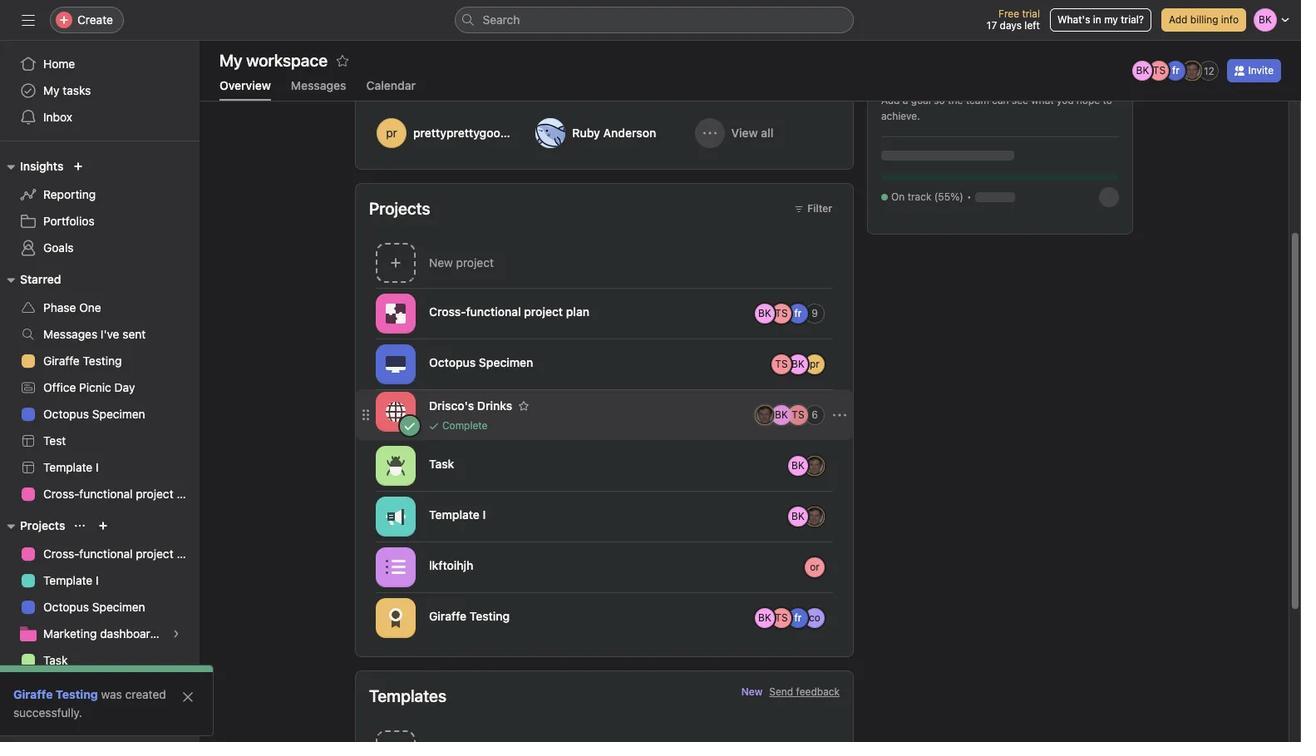 Task type: describe. For each thing, give the bounding box(es) containing it.
office picnic day link
[[10, 374, 190, 401]]

the
[[948, 94, 964, 106]]

prettyprettygood77@gmail.com button
[[369, 111, 589, 156]]

ribbon image
[[386, 608, 406, 628]]

insights element
[[0, 151, 200, 265]]

6
[[812, 408, 818, 421]]

toggle project starred status image
[[596, 307, 606, 317]]

projects button
[[0, 516, 65, 536]]

my
[[1105, 13, 1119, 26]]

reporting link
[[10, 181, 190, 208]]

0 vertical spatial cross-functional project plan
[[429, 304, 590, 318]]

1 vertical spatial template i
[[429, 507, 486, 521]]

toggle project starred status image for drinks
[[519, 401, 529, 411]]

•
[[967, 191, 972, 203]]

test link
[[10, 428, 190, 454]]

my tasks link
[[10, 77, 190, 104]]

computer image
[[386, 354, 406, 374]]

co
[[810, 611, 821, 624]]

new image
[[74, 161, 84, 171]]

globe image
[[386, 401, 406, 421]]

fr for giraffe testing
[[795, 611, 802, 624]]

2 template i link from the top
[[10, 567, 190, 594]]

add billing info button
[[1162, 8, 1247, 32]]

left
[[1025, 19, 1041, 32]]

task inside projects element
[[43, 653, 68, 667]]

test
[[43, 433, 66, 448]]

1 horizontal spatial invite button
[[1228, 59, 1282, 82]]

search list box
[[455, 7, 854, 33]]

0 vertical spatial functional
[[466, 304, 521, 318]]

to
[[1103, 94, 1113, 106]]

i for 2nd 'template i' link from the bottom of the page
[[96, 460, 99, 474]]

create button
[[50, 7, 124, 33]]

view all button
[[688, 111, 840, 156]]

one
[[79, 300, 101, 314]]

testing up successfully.
[[56, 687, 98, 701]]

see
[[1012, 94, 1029, 106]]

show options image for bk
[[834, 459, 847, 472]]

cross- inside projects element
[[43, 547, 79, 561]]

reporting
[[43, 187, 96, 201]]

plan for cross-functional project plan "link" in starred element
[[177, 487, 200, 501]]

phase
[[43, 300, 76, 314]]

portfolios
[[43, 214, 95, 228]]

new send feedback
[[742, 685, 840, 698]]

pr
[[810, 357, 820, 370]]

17
[[987, 19, 998, 32]]

my tasks
[[43, 83, 91, 97]]

0 vertical spatial plan
[[566, 304, 590, 318]]

or
[[810, 560, 820, 573]]

0 horizontal spatial invite button
[[16, 705, 87, 735]]

new for new send feedback
[[742, 685, 763, 698]]

office picnic day
[[43, 380, 135, 394]]

portfolios link
[[10, 208, 190, 235]]

0 vertical spatial cross-
[[429, 304, 466, 318]]

giraffe testing link down marketing dashboards link
[[10, 674, 190, 700]]

search button
[[455, 7, 854, 33]]

home
[[43, 57, 75, 71]]

add billing info
[[1170, 13, 1240, 26]]

ruby anderson button
[[529, 111, 681, 156]]

messages i've sent
[[43, 327, 146, 341]]

starred button
[[0, 270, 61, 289]]

picnic
[[79, 380, 111, 394]]

global element
[[0, 41, 200, 141]]

giraffe testing inside projects element
[[43, 680, 122, 694]]

template for first 'template i' link from the bottom of the page
[[43, 573, 93, 587]]

hide sidebar image
[[22, 13, 35, 27]]

show options image for ts
[[834, 408, 847, 421]]

what's
[[1058, 13, 1091, 26]]

1 horizontal spatial task
[[429, 456, 455, 470]]

task link
[[10, 647, 190, 674]]

what
[[1032, 94, 1055, 106]]

puzzle image
[[386, 303, 406, 323]]

ja left 12
[[1188, 64, 1199, 77]]

add a goal so the team can see what you hope to achieve.
[[882, 94, 1113, 122]]

drinks
[[477, 398, 513, 412]]

plan for cross-functional project plan "link" within the projects element
[[177, 547, 200, 561]]

cross- inside starred element
[[43, 487, 79, 501]]

send
[[770, 685, 794, 698]]

giraffe inside projects element
[[43, 680, 80, 694]]

team
[[966, 94, 990, 106]]

0 vertical spatial specimen
[[479, 355, 534, 369]]

0 vertical spatial octopus
[[429, 355, 476, 369]]

cross-functional project plan inside starred element
[[43, 487, 200, 501]]

on track (55%)
[[892, 191, 964, 203]]

inbox
[[43, 110, 72, 124]]

giraffe testing up successfully.
[[13, 687, 98, 701]]

marketing
[[43, 626, 97, 641]]

trial
[[1023, 7, 1041, 20]]

1 horizontal spatial projects
[[369, 199, 431, 218]]

view all
[[732, 126, 774, 140]]

successfully.
[[13, 705, 82, 720]]

template i for first 'template i' link from the bottom of the page
[[43, 573, 99, 587]]

search
[[483, 12, 520, 27]]

overview link
[[220, 78, 271, 101]]

new project
[[429, 255, 494, 270]]

feedback
[[797, 685, 840, 698]]

messages link
[[291, 78, 346, 101]]

template i for 2nd 'template i' link from the bottom of the page
[[43, 460, 99, 474]]

messages for messages i've sent
[[43, 327, 97, 341]]

cross-functional project plan link inside projects element
[[10, 541, 200, 567]]

home link
[[10, 51, 190, 77]]

messages for messages
[[291, 78, 346, 92]]

giraffe inside starred element
[[43, 354, 80, 368]]

ruby anderson
[[573, 126, 657, 140]]

drisco's
[[429, 398, 474, 412]]

day
[[115, 380, 135, 394]]

hope
[[1077, 94, 1101, 106]]



Task type: vqa. For each thing, say whether or not it's contained in the screenshot.
Template I within the Starred 'element'
yes



Task type: locate. For each thing, give the bounding box(es) containing it.
octopus specimen up drisco's drinks
[[429, 355, 534, 369]]

1 show options image from the top
[[834, 408, 847, 421]]

cross-functional project plan link up new project or portfolio icon
[[10, 481, 200, 507]]

marketing dashboards
[[43, 626, 163, 641]]

giraffe testing
[[43, 354, 122, 368], [429, 609, 510, 623], [43, 680, 122, 694], [13, 687, 98, 701]]

template i link
[[10, 454, 190, 481], [10, 567, 190, 594]]

2 vertical spatial plan
[[177, 547, 200, 561]]

ts for octopus specimen
[[776, 357, 788, 370]]

0 horizontal spatial toggle project starred status image
[[461, 459, 471, 469]]

giraffe testing link up successfully.
[[13, 687, 98, 701]]

functional up new project or portfolio icon
[[79, 487, 133, 501]]

days
[[1000, 19, 1022, 32]]

template i
[[43, 460, 99, 474], [429, 507, 486, 521], [43, 573, 99, 587]]

cross-functional project plan
[[429, 304, 590, 318], [43, 487, 200, 501], [43, 547, 200, 561]]

template up lkftoihjh
[[429, 507, 480, 521]]

specimen inside projects element
[[92, 600, 145, 614]]

1 horizontal spatial toggle project starred status image
[[519, 401, 529, 411]]

octopus specimen down picnic
[[43, 407, 145, 421]]

in
[[1094, 13, 1102, 26]]

i inside starred element
[[96, 460, 99, 474]]

0 vertical spatial template
[[43, 460, 93, 474]]

1 vertical spatial invite button
[[16, 705, 87, 735]]

template inside starred element
[[43, 460, 93, 474]]

achieve.
[[882, 110, 921, 122]]

2 vertical spatial specimen
[[92, 600, 145, 614]]

2 vertical spatial template i
[[43, 573, 99, 587]]

create
[[77, 12, 113, 27]]

2 vertical spatial i
[[96, 573, 99, 587]]

0 vertical spatial messages
[[291, 78, 346, 92]]

giraffe testing up office picnic day
[[43, 354, 122, 368]]

office
[[43, 380, 76, 394]]

0 vertical spatial octopus specimen link
[[10, 401, 190, 428]]

0 vertical spatial octopus specimen
[[429, 355, 534, 369]]

drisco's drinks
[[429, 398, 513, 412]]

show options image
[[834, 408, 847, 421], [834, 459, 847, 472], [834, 560, 847, 574], [834, 611, 847, 624]]

tasks
[[63, 83, 91, 97]]

2 vertical spatial functional
[[79, 547, 133, 561]]

messages inside starred element
[[43, 327, 97, 341]]

cross-functional project plan link down new project or portfolio icon
[[10, 541, 200, 567]]

1 template i link from the top
[[10, 454, 190, 481]]

sent
[[123, 327, 146, 341]]

calendar link
[[366, 78, 416, 101]]

1 vertical spatial task
[[43, 653, 68, 667]]

specimen up drinks
[[479, 355, 534, 369]]

fr left the 9
[[795, 307, 802, 319]]

template up marketing
[[43, 573, 93, 587]]

invite down task link on the bottom left
[[47, 713, 77, 727]]

bug image
[[386, 455, 406, 475]]

so
[[934, 94, 946, 106]]

info
[[1222, 13, 1240, 26]]

1 vertical spatial plan
[[177, 487, 200, 501]]

template down test in the left of the page
[[43, 460, 93, 474]]

1 vertical spatial invite
[[47, 713, 77, 727]]

billing
[[1191, 13, 1219, 26]]

1 vertical spatial cross-functional project plan link
[[10, 541, 200, 567]]

1 horizontal spatial messages
[[291, 78, 346, 92]]

add left a at top
[[882, 94, 901, 106]]

add left billing
[[1170, 13, 1188, 26]]

functional down new project
[[466, 304, 521, 318]]

projects element
[[0, 511, 200, 730]]

template i up marketing
[[43, 573, 99, 587]]

template i link down test in the left of the page
[[10, 454, 190, 481]]

ts for cross-functional project plan
[[776, 307, 788, 319]]

ja left 6
[[760, 408, 771, 421]]

i've
[[101, 327, 119, 341]]

template
[[43, 460, 93, 474], [429, 507, 480, 521], [43, 573, 93, 587]]

0 vertical spatial new
[[429, 255, 453, 270]]

2 vertical spatial cross-functional project plan
[[43, 547, 200, 561]]

9
[[812, 307, 818, 319]]

0 vertical spatial cross-functional project plan link
[[10, 481, 200, 507]]

show options image for fr
[[834, 611, 847, 624]]

0 vertical spatial task
[[429, 456, 455, 470]]

inbox link
[[10, 104, 190, 131]]

giraffe testing link up picnic
[[10, 348, 190, 374]]

ja down 6
[[810, 459, 821, 471]]

invite button down task link on the bottom left
[[16, 705, 87, 735]]

cross- down new project
[[429, 304, 466, 318]]

testing down task link on the bottom left
[[83, 680, 122, 694]]

insights
[[20, 159, 64, 173]]

octopus specimen up marketing dashboards link
[[43, 600, 145, 614]]

octopus specimen
[[429, 355, 534, 369], [43, 407, 145, 421], [43, 600, 145, 614]]

cross-functional project plan down new project or portfolio icon
[[43, 547, 200, 561]]

testing inside starred element
[[83, 354, 122, 368]]

giraffe testing inside starred element
[[43, 354, 122, 368]]

1 cross-functional project plan link from the top
[[10, 481, 200, 507]]

projects left show options, current sort, top icon
[[20, 518, 65, 532]]

2 vertical spatial cross-
[[43, 547, 79, 561]]

specimen down day
[[92, 407, 145, 421]]

0 vertical spatial invite button
[[1228, 59, 1282, 82]]

phase one link
[[10, 294, 190, 321]]

invite right 12
[[1249, 64, 1274, 77]]

messages down add to starred image
[[291, 78, 346, 92]]

2 vertical spatial octopus specimen
[[43, 600, 145, 614]]

0 horizontal spatial add
[[882, 94, 901, 106]]

octopus specimen link up 'marketing dashboards'
[[10, 594, 190, 621]]

template i link up 'marketing dashboards'
[[10, 567, 190, 594]]

filter button
[[787, 197, 840, 220]]

0 horizontal spatial messages
[[43, 327, 97, 341]]

testing down messages i've sent link
[[83, 354, 122, 368]]

0 vertical spatial toggle project starred status image
[[540, 357, 550, 367]]

filter
[[808, 202, 833, 215]]

show options, current sort, top image
[[75, 521, 85, 531]]

specimen inside starred element
[[92, 407, 145, 421]]

1 octopus specimen link from the top
[[10, 401, 190, 428]]

new for new project
[[429, 255, 453, 270]]

goals link
[[10, 235, 190, 261]]

ja
[[1188, 64, 1199, 77], [760, 408, 771, 421], [810, 459, 821, 471], [810, 510, 821, 522]]

track
[[908, 191, 932, 203]]

goal
[[912, 94, 932, 106]]

2 vertical spatial fr
[[795, 611, 802, 624]]

see details, marketing dashboards image
[[171, 629, 181, 639]]

cross-functional project plan up new project or portfolio icon
[[43, 487, 200, 501]]

1 vertical spatial cross-functional project plan
[[43, 487, 200, 501]]

1 vertical spatial new
[[742, 685, 763, 698]]

functional
[[466, 304, 521, 318], [79, 487, 133, 501], [79, 547, 133, 561]]

task down complete
[[429, 456, 455, 470]]

cross- down show options, current sort, top icon
[[43, 547, 79, 561]]

2 octopus specimen link from the top
[[10, 594, 190, 621]]

octopus for 1st octopus specimen link from the bottom of the page
[[43, 600, 89, 614]]

add for add billing info
[[1170, 13, 1188, 26]]

1 vertical spatial functional
[[79, 487, 133, 501]]

1 vertical spatial cross-
[[43, 487, 79, 501]]

fr
[[1173, 64, 1180, 77], [795, 307, 802, 319], [795, 611, 802, 624]]

add inside button
[[1170, 13, 1188, 26]]

2 horizontal spatial toggle project starred status image
[[540, 357, 550, 367]]

1 vertical spatial projects
[[20, 518, 65, 532]]

marketing dashboards link
[[10, 621, 190, 647]]

testing down lkftoihjh
[[470, 609, 510, 623]]

fr left co
[[795, 611, 802, 624]]

1 vertical spatial fr
[[795, 307, 802, 319]]

free
[[999, 7, 1020, 20]]

created
[[125, 687, 166, 701]]

octopus
[[429, 355, 476, 369], [43, 407, 89, 421], [43, 600, 89, 614]]

1 vertical spatial toggle project starred status image
[[519, 401, 529, 411]]

messages i've sent link
[[10, 321, 190, 348]]

0 vertical spatial projects
[[369, 199, 431, 218]]

2 vertical spatial octopus
[[43, 600, 89, 614]]

2 vertical spatial toggle project starred status image
[[461, 459, 471, 469]]

1 vertical spatial template i link
[[10, 567, 190, 594]]

octopus inside projects element
[[43, 600, 89, 614]]

0 vertical spatial i
[[96, 460, 99, 474]]

what's in my trial? button
[[1051, 8, 1152, 32]]

projects up new project
[[369, 199, 431, 218]]

testing inside projects element
[[83, 680, 122, 694]]

0 vertical spatial add
[[1170, 13, 1188, 26]]

task down marketing
[[43, 653, 68, 667]]

octopus for second octopus specimen link from the bottom of the page
[[43, 407, 89, 421]]

you
[[1057, 94, 1074, 106]]

send feedback link
[[770, 685, 840, 700]]

1 horizontal spatial new
[[742, 685, 763, 698]]

ts
[[1154, 64, 1166, 77], [776, 307, 788, 319], [776, 357, 788, 370], [792, 408, 805, 421], [776, 611, 788, 624]]

octopus up marketing
[[43, 600, 89, 614]]

4 show options image from the top
[[834, 611, 847, 624]]

cross-functional project plan link inside starred element
[[10, 481, 200, 507]]

starred
[[20, 272, 61, 286]]

invite button right 12
[[1228, 59, 1282, 82]]

projects inside dropdown button
[[20, 518, 65, 532]]

plan inside projects element
[[177, 547, 200, 561]]

toggle project starred status image for specimen
[[540, 357, 550, 367]]

ts for giraffe testing
[[776, 611, 788, 624]]

template inside projects element
[[43, 573, 93, 587]]

messages down phase one
[[43, 327, 97, 341]]

overview
[[220, 78, 271, 92]]

1 vertical spatial specimen
[[92, 407, 145, 421]]

ts left pr at the right of the page
[[776, 357, 788, 370]]

testing
[[83, 354, 122, 368], [470, 609, 510, 623], [83, 680, 122, 694], [56, 687, 98, 701]]

2 vertical spatial template
[[43, 573, 93, 587]]

bk
[[1137, 64, 1150, 77], [759, 307, 772, 319], [792, 357, 805, 370], [775, 408, 789, 421], [792, 459, 805, 471], [792, 510, 805, 522], [759, 611, 772, 624]]

2 show options image from the top
[[834, 459, 847, 472]]

calendar
[[366, 78, 416, 92]]

fr for cross-functional project plan
[[795, 307, 802, 319]]

cross-
[[429, 304, 466, 318], [43, 487, 79, 501], [43, 547, 79, 561]]

insights button
[[0, 156, 64, 176]]

template for 2nd 'template i' link from the bottom of the page
[[43, 460, 93, 474]]

1 vertical spatial add
[[882, 94, 901, 106]]

phase one
[[43, 300, 101, 314]]

octopus inside starred element
[[43, 407, 89, 421]]

3 show options image from the top
[[834, 560, 847, 574]]

list image
[[386, 557, 406, 577]]

0 vertical spatial fr
[[1173, 64, 1180, 77]]

1 vertical spatial octopus specimen
[[43, 407, 145, 421]]

ts left 6
[[792, 408, 805, 421]]

octopus specimen link
[[10, 401, 190, 428], [10, 594, 190, 621]]

1 vertical spatial template
[[429, 507, 480, 521]]

free trial 17 days left
[[987, 7, 1041, 32]]

template i down test in the left of the page
[[43, 460, 99, 474]]

add inside add a goal so the team can see what you hope to achieve.
[[882, 94, 901, 106]]

cross-functional project plan link
[[10, 481, 200, 507], [10, 541, 200, 567]]

cross-functional project plan inside projects element
[[43, 547, 200, 561]]

functional down new project or portfolio icon
[[79, 547, 133, 561]]

0 horizontal spatial new
[[429, 255, 453, 270]]

functional inside starred element
[[79, 487, 133, 501]]

ts left 12
[[1154, 64, 1166, 77]]

12
[[1205, 64, 1215, 77]]

was
[[101, 687, 122, 701]]

close image
[[181, 690, 195, 704]]

template i up lkftoihjh
[[429, 507, 486, 521]]

cross- up show options, current sort, top icon
[[43, 487, 79, 501]]

ts left co
[[776, 611, 788, 624]]

giraffe testing down task link on the bottom left
[[43, 680, 122, 694]]

templates
[[369, 686, 447, 705]]

toggle project starred status image
[[540, 357, 550, 367], [519, 401, 529, 411], [461, 459, 471, 469]]

0 horizontal spatial task
[[43, 653, 68, 667]]

1 horizontal spatial invite
[[1249, 64, 1274, 77]]

2 cross-functional project plan link from the top
[[10, 541, 200, 567]]

octopus specimen link down picnic
[[10, 401, 190, 428]]

0 vertical spatial template i link
[[10, 454, 190, 481]]

goals
[[43, 240, 74, 255]]

1 vertical spatial octopus specimen link
[[10, 594, 190, 621]]

project inside starred element
[[136, 487, 174, 501]]

octopus up the drisco's
[[429, 355, 476, 369]]

specimen up the dashboards
[[92, 600, 145, 614]]

a
[[903, 94, 909, 106]]

0 vertical spatial template i
[[43, 460, 99, 474]]

1 vertical spatial messages
[[43, 327, 97, 341]]

1 horizontal spatial add
[[1170, 13, 1188, 26]]

starred element
[[0, 265, 200, 511]]

my workspace
[[220, 51, 328, 70]]

lkftoihjh
[[429, 558, 474, 572]]

ts left the 9
[[776, 307, 788, 319]]

functional for cross-functional project plan "link" in starred element
[[79, 487, 133, 501]]

cross-functional project plan down new project
[[429, 304, 590, 318]]

i
[[96, 460, 99, 474], [483, 507, 486, 521], [96, 573, 99, 587]]

octopus specimen inside starred element
[[43, 407, 145, 421]]

octopus down office
[[43, 407, 89, 421]]

plan inside starred element
[[177, 487, 200, 501]]

dashboards
[[100, 626, 163, 641]]

i for first 'template i' link from the bottom of the page
[[96, 573, 99, 587]]

what's in my trial?
[[1058, 13, 1145, 26]]

can
[[993, 94, 1010, 106]]

functional for cross-functional project plan "link" within the projects element
[[79, 547, 133, 561]]

new project or portfolio image
[[99, 521, 108, 531]]

trial?
[[1122, 13, 1145, 26]]

0 horizontal spatial projects
[[20, 518, 65, 532]]

ja up or
[[810, 510, 821, 522]]

0 vertical spatial invite
[[1249, 64, 1274, 77]]

add to starred image
[[336, 54, 349, 67]]

template i inside projects element
[[43, 573, 99, 587]]

my
[[43, 83, 60, 97]]

invite button
[[1228, 59, 1282, 82], [16, 705, 87, 735]]

1 vertical spatial i
[[483, 507, 486, 521]]

template i inside starred element
[[43, 460, 99, 474]]

1 vertical spatial octopus
[[43, 407, 89, 421]]

i inside projects element
[[96, 573, 99, 587]]

functional inside projects element
[[79, 547, 133, 561]]

add for add a goal so the team can see what you hope to achieve.
[[882, 94, 901, 106]]

fr left 12
[[1173, 64, 1180, 77]]

0 horizontal spatial invite
[[47, 713, 77, 727]]

on
[[892, 191, 905, 203]]

giraffe testing down lkftoihjh
[[429, 609, 510, 623]]

megaphone image
[[386, 506, 406, 526]]

octopus specimen inside projects element
[[43, 600, 145, 614]]



